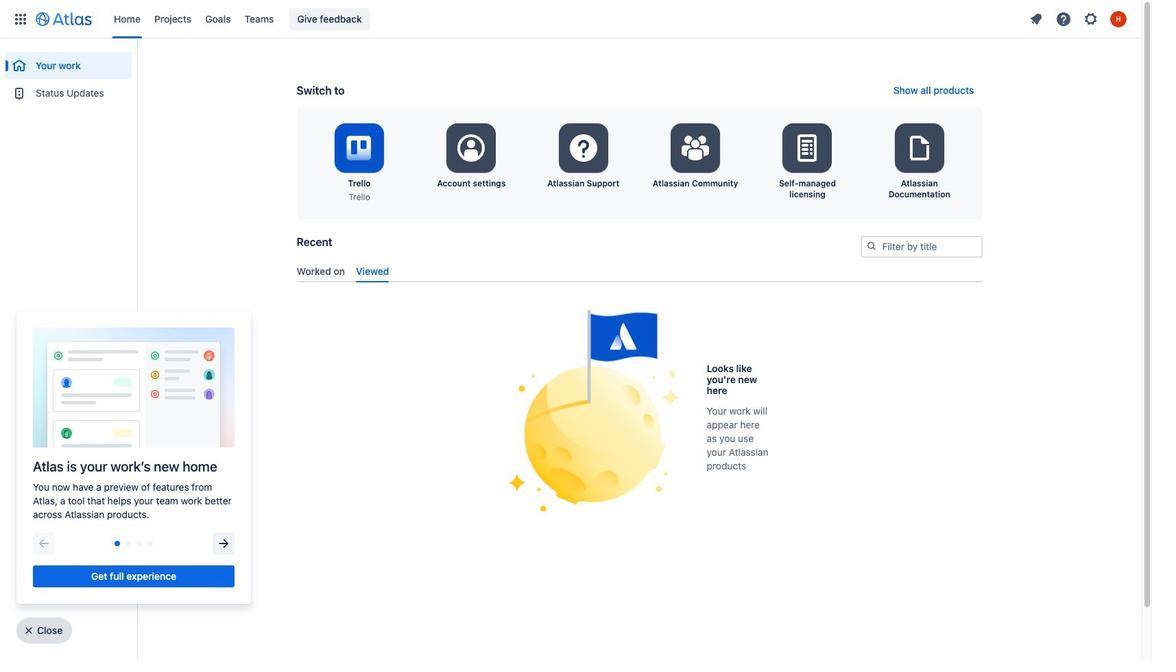 Task type: vqa. For each thing, say whether or not it's contained in the screenshot.
bottommost Settings icon
no



Task type: locate. For each thing, give the bounding box(es) containing it.
right arrow icon image
[[215, 536, 232, 552]]

Filter by title field
[[862, 237, 981, 256]]

list
[[107, 0, 1024, 38], [1024, 8, 1134, 30]]

settings image
[[1083, 11, 1099, 27], [455, 132, 488, 165], [679, 132, 712, 165], [791, 132, 824, 165], [903, 132, 936, 165]]

tab list
[[291, 260, 988, 282]]

group
[[5, 38, 132, 111]]

settings image
[[567, 132, 600, 165]]

help icon image
[[1055, 11, 1072, 27]]

intro popup image image
[[33, 328, 235, 448]]

banner
[[0, 0, 1142, 38]]

account image
[[1110, 11, 1127, 27]]

top element
[[8, 0, 1024, 38]]



Task type: describe. For each thing, give the bounding box(es) containing it.
close icon image
[[23, 625, 34, 636]]

search image
[[866, 241, 877, 252]]

left arrow icon image
[[36, 536, 52, 552]]

switch to... image
[[12, 11, 29, 27]]

notifications image
[[1028, 11, 1044, 27]]



